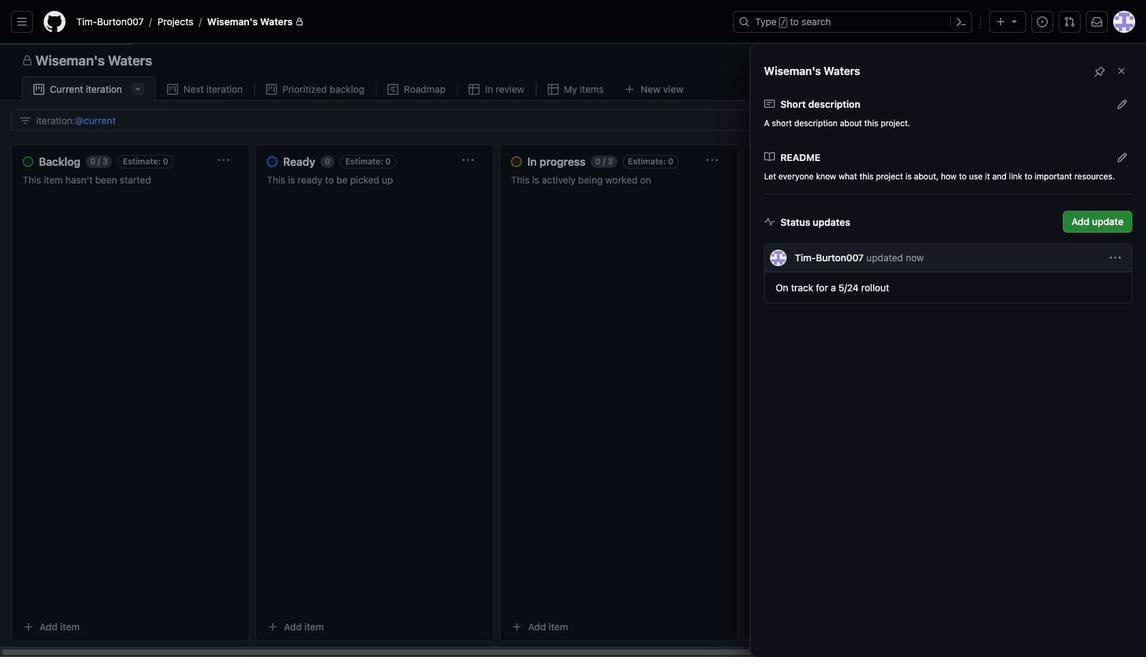 Task type: locate. For each thing, give the bounding box(es) containing it.
triangle down image
[[1010, 16, 1020, 27]]

pin side panel tooltip
[[1095, 64, 1106, 78]]

list item
[[764, 244, 1133, 304]]

@tim burton007 image
[[771, 250, 787, 266]]

sc 9kayk9 0 image
[[22, 55, 33, 66], [33, 84, 44, 95], [167, 84, 178, 95], [469, 84, 480, 95], [548, 84, 559, 95], [20, 115, 31, 126], [764, 152, 775, 162], [764, 216, 775, 227]]

region
[[0, 44, 1147, 657]]

0 horizontal spatial sc 9kayk9 0 image
[[266, 84, 277, 95]]

list
[[71, 11, 726, 33]]

issue opened image
[[1038, 16, 1048, 27]]

tab panel
[[0, 101, 1147, 657]]

1 horizontal spatial sc 9kayk9 0 image
[[388, 84, 399, 95]]

tab list
[[22, 76, 715, 102]]

sc 9kayk9 0 image inside project navigation
[[22, 55, 33, 66]]

edit short description tooltip
[[1117, 97, 1128, 111]]

project navigation
[[0, 44, 1147, 76]]

sc 9kayk9 0 image
[[266, 84, 277, 95], [388, 84, 399, 95], [764, 98, 775, 109]]



Task type: describe. For each thing, give the bounding box(es) containing it.
status update options image
[[1111, 253, 1121, 263]]

pin side panel image
[[1095, 66, 1106, 77]]

edit short description image
[[1117, 99, 1128, 110]]

homepage image
[[44, 11, 66, 33]]

2 horizontal spatial sc 9kayk9 0 image
[[764, 98, 775, 109]]

list item inside side panel: project information dialog
[[764, 244, 1133, 304]]

git pull request image
[[1065, 16, 1076, 27]]

side panel controls group
[[1089, 60, 1133, 82]]

command palette image
[[956, 16, 967, 27]]

close panel image
[[1117, 66, 1128, 76]]

plus image
[[996, 16, 1007, 27]]

notifications image
[[1092, 16, 1103, 27]]

lock image
[[295, 18, 304, 26]]

view options for current iteration image
[[132, 83, 143, 94]]

side panel: project information dialog
[[0, 44, 1147, 657]]

edit readme image
[[1117, 152, 1128, 163]]

edit readme tooltip
[[1117, 150, 1128, 164]]



Task type: vqa. For each thing, say whether or not it's contained in the screenshot.
Homepage image
yes



